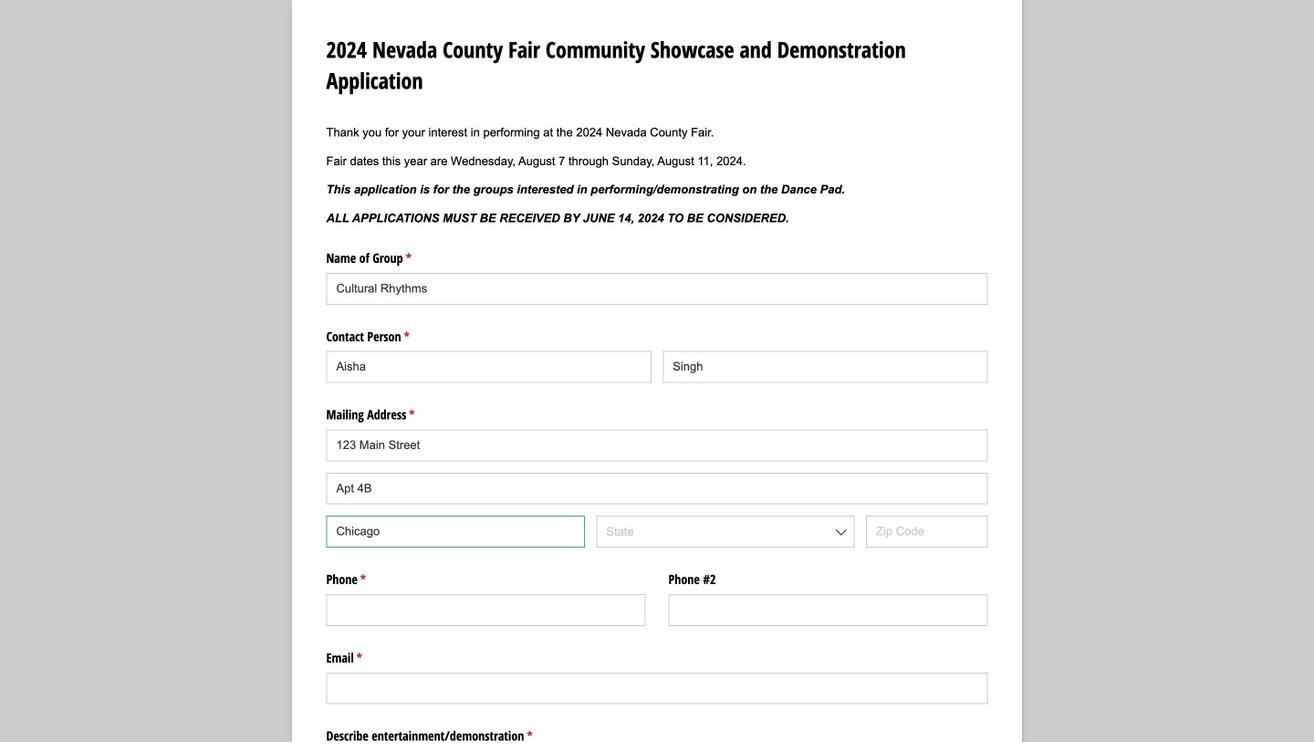 Task type: describe. For each thing, give the bounding box(es) containing it.
Address Line 1 text field
[[326, 430, 988, 461]]

Zip Code text field
[[867, 516, 989, 548]]

First text field
[[326, 351, 652, 383]]

City text field
[[326, 516, 585, 548]]

State text field
[[597, 516, 855, 548]]

Address Line 2 text field
[[326, 473, 988, 505]]



Task type: locate. For each thing, give the bounding box(es) containing it.
None text field
[[326, 273, 988, 305], [326, 595, 646, 626], [669, 595, 988, 626], [326, 673, 988, 705], [326, 273, 988, 305], [326, 595, 646, 626], [669, 595, 988, 626], [326, 673, 988, 705]]

Last text field
[[663, 351, 988, 383]]



